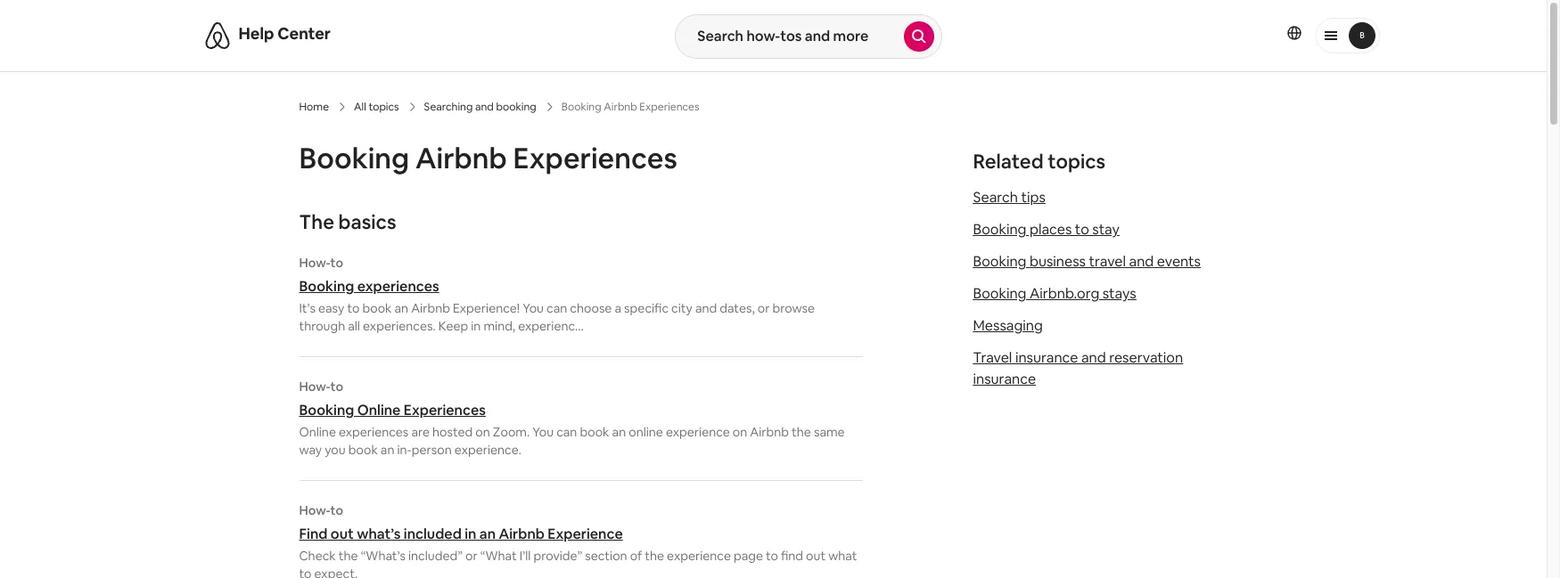 Task type: locate. For each thing, give the bounding box(es) containing it.
1 horizontal spatial on
[[733, 424, 747, 440]]

online
[[357, 401, 401, 420], [299, 424, 336, 440]]

experiences up the 'in-'
[[339, 424, 409, 440]]

0 vertical spatial experiences
[[357, 277, 439, 296]]

how- for booking online experiences
[[299, 379, 330, 395]]

1 vertical spatial experiences
[[404, 401, 486, 420]]

airbnb up the i'll
[[499, 525, 545, 544]]

an up experiences.
[[395, 300, 409, 317]]

an inside how-to find out what's included in an airbnb experience check the "what's included" or "what i'll provide" section of the experience page to find out what to expect.
[[480, 525, 496, 544]]

you inside how-to booking experiences it's easy to book an airbnb experience! you can choose a specific city and dates, or browse through all experiences. keep in mind, experienc…
[[523, 300, 544, 317]]

experiences up experiences.
[[357, 277, 439, 296]]

None search field
[[675, 14, 943, 59]]

booking for booking airbnb experiences
[[299, 140, 409, 177]]

you right 'zoom.'
[[533, 424, 554, 440]]

in right included
[[465, 525, 477, 544]]

section
[[585, 548, 627, 564]]

booking down "all"
[[299, 140, 409, 177]]

and inside how-to booking experiences it's easy to book an airbnb experience! you can choose a specific city and dates, or browse through all experiences. keep in mind, experienc…
[[695, 300, 717, 317]]

0 horizontal spatial topics
[[369, 100, 399, 114]]

book up experiences.
[[362, 300, 392, 317]]

1 vertical spatial experiences
[[339, 424, 409, 440]]

an up "what
[[480, 525, 496, 544]]

through
[[299, 318, 345, 334]]

an inside how-to booking experiences it's easy to book an airbnb experience! you can choose a specific city and dates, or browse through all experiences. keep in mind, experienc…
[[395, 300, 409, 317]]

and right travel
[[1129, 252, 1154, 271]]

the left 'same'
[[792, 424, 811, 440]]

airbnb inside how-to booking online experiences online experiences are hosted on zoom. you can book an online experience on airbnb the same way you book an in-person experience.
[[750, 424, 789, 440]]

0 vertical spatial experiences
[[513, 140, 677, 177]]

can inside how-to booking experiences it's easy to book an airbnb experience! you can choose a specific city and dates, or browse through all experiences. keep in mind, experienc…
[[547, 300, 567, 317]]

to
[[1075, 220, 1089, 239], [330, 255, 343, 271], [347, 300, 360, 317], [330, 379, 343, 395], [330, 503, 343, 519], [766, 548, 778, 564], [299, 566, 312, 579]]

in down experience!
[[471, 318, 481, 334]]

1 vertical spatial in
[[465, 525, 477, 544]]

can for booking experiences
[[547, 300, 567, 317]]

1 how- from the top
[[299, 255, 330, 271]]

browse
[[773, 300, 815, 317]]

keep
[[438, 318, 468, 334]]

booking business travel and events
[[973, 252, 1201, 271]]

how- for find out what's included in an airbnb experience
[[299, 503, 330, 519]]

messaging
[[973, 317, 1043, 335]]

included"
[[408, 548, 463, 564]]

to up check at the bottom left
[[330, 503, 343, 519]]

all
[[348, 318, 360, 334]]

and inside travel insurance and reservation insurance
[[1082, 349, 1106, 367]]

can
[[547, 300, 567, 317], [557, 424, 577, 440]]

booking up you at the bottom of the page
[[299, 401, 354, 420]]

choose
[[570, 300, 612, 317]]

page
[[734, 548, 763, 564]]

1 horizontal spatial the
[[645, 548, 664, 564]]

book inside how-to booking experiences it's easy to book an airbnb experience! you can choose a specific city and dates, or browse through all experiences. keep in mind, experienc…
[[362, 300, 392, 317]]

you for booking online experiences
[[533, 424, 554, 440]]

airbnb up the keep
[[411, 300, 450, 317]]

2 vertical spatial how-
[[299, 503, 330, 519]]

or left "what
[[465, 548, 478, 564]]

reservation
[[1109, 349, 1183, 367]]

booking up messaging link at the right bottom of the page
[[973, 284, 1027, 303]]

city
[[672, 300, 693, 317]]

and right city on the left of page
[[695, 300, 717, 317]]

airbnb.org
[[1030, 284, 1100, 303]]

check
[[299, 548, 336, 564]]

booking for booking places to stay
[[973, 220, 1027, 239]]

book
[[362, 300, 392, 317], [580, 424, 609, 440], [348, 442, 378, 458]]

you for booking experiences
[[523, 300, 544, 317]]

0 vertical spatial how-
[[299, 255, 330, 271]]

1 vertical spatial can
[[557, 424, 577, 440]]

airbnb inside how-to find out what's included in an airbnb experience check the "what's included" or "what i'll provide" section of the experience page to find out what to expect.
[[499, 525, 545, 544]]

topics
[[369, 100, 399, 114], [1048, 149, 1106, 174]]

1 horizontal spatial online
[[357, 401, 401, 420]]

and left booking in the top left of the page
[[475, 100, 494, 114]]

experiences
[[513, 140, 677, 177], [404, 401, 486, 420]]

experience.
[[455, 442, 522, 458]]

zoom.
[[493, 424, 530, 440]]

the inside how-to booking online experiences online experiences are hosted on zoom. you can book an online experience on airbnb the same way you book an in-person experience.
[[792, 424, 811, 440]]

searching and booking
[[424, 100, 536, 114]]

0 vertical spatial can
[[547, 300, 567, 317]]

you inside how-to booking online experiences online experiences are hosted on zoom. you can book an online experience on airbnb the same way you book an in-person experience.
[[533, 424, 554, 440]]

booking
[[299, 140, 409, 177], [973, 220, 1027, 239], [973, 252, 1027, 271], [299, 277, 354, 296], [973, 284, 1027, 303], [299, 401, 354, 420]]

can inside how-to booking online experiences online experiences are hosted on zoom. you can book an online experience on airbnb the same way you book an in-person experience.
[[557, 424, 577, 440]]

0 vertical spatial topics
[[369, 100, 399, 114]]

booking for booking airbnb.org stays
[[973, 284, 1027, 303]]

0 vertical spatial or
[[758, 300, 770, 317]]

are
[[411, 424, 430, 440]]

an left online
[[612, 424, 626, 440]]

help
[[239, 23, 274, 44]]

experience!
[[453, 300, 520, 317]]

experience inside how-to booking online experiences online experiences are hosted on zoom. you can book an online experience on airbnb the same way you book an in-person experience.
[[666, 424, 730, 440]]

1 vertical spatial you
[[533, 424, 554, 440]]

2 horizontal spatial the
[[792, 424, 811, 440]]

0 horizontal spatial out
[[331, 525, 354, 544]]

out right "find"
[[806, 548, 826, 564]]

the
[[792, 424, 811, 440], [339, 548, 358, 564], [645, 548, 664, 564]]

events
[[1157, 252, 1201, 271]]

and left reservation
[[1082, 349, 1106, 367]]

1 vertical spatial out
[[806, 548, 826, 564]]

out
[[331, 525, 354, 544], [806, 548, 826, 564]]

experiences inside how-to booking experiences it's easy to book an airbnb experience! you can choose a specific city and dates, or browse through all experiences. keep in mind, experienc…
[[357, 277, 439, 296]]

topics right "all"
[[369, 100, 399, 114]]

how- down through
[[299, 379, 330, 395]]

a
[[615, 300, 621, 317]]

1 vertical spatial or
[[465, 548, 478, 564]]

all topics link
[[354, 100, 399, 114]]

booking down booking places to stay
[[973, 252, 1027, 271]]

insurance down travel
[[973, 370, 1036, 389]]

booking down search at the top
[[973, 220, 1027, 239]]

mind,
[[484, 318, 515, 334]]

online up way in the bottom left of the page
[[299, 424, 336, 440]]

all
[[354, 100, 366, 114]]

0 horizontal spatial or
[[465, 548, 478, 564]]

related topics
[[973, 149, 1106, 174]]

to down through
[[330, 379, 343, 395]]

i'll
[[520, 548, 531, 564]]

3 how- from the top
[[299, 503, 330, 519]]

booking places to stay link
[[973, 220, 1120, 239]]

0 horizontal spatial experiences
[[404, 401, 486, 420]]

can down booking online experiences link
[[557, 424, 577, 440]]

airbnb left 'same'
[[750, 424, 789, 440]]

to inside how-to booking online experiences online experiences are hosted on zoom. you can book an online experience on airbnb the same way you book an in-person experience.
[[330, 379, 343, 395]]

can for booking online experiences
[[557, 424, 577, 440]]

topics right related
[[1048, 149, 1106, 174]]

and
[[475, 100, 494, 114], [1129, 252, 1154, 271], [695, 300, 717, 317], [1082, 349, 1106, 367]]

booking business travel and events link
[[973, 252, 1201, 271]]

0 vertical spatial you
[[523, 300, 544, 317]]

you
[[523, 300, 544, 317], [533, 424, 554, 440]]

1 vertical spatial topics
[[1048, 149, 1106, 174]]

or right dates,
[[758, 300, 770, 317]]

book down booking online experiences link
[[580, 424, 609, 440]]

0 vertical spatial in
[[471, 318, 481, 334]]

booking up easy
[[299, 277, 354, 296]]

0 vertical spatial book
[[362, 300, 392, 317]]

find out what's included in an airbnb experience element
[[299, 503, 863, 579]]

included
[[404, 525, 462, 544]]

travel insurance and reservation insurance
[[973, 349, 1183, 389]]

home link
[[299, 100, 329, 114]]

1 horizontal spatial or
[[758, 300, 770, 317]]

can up experienc…
[[547, 300, 567, 317]]

or
[[758, 300, 770, 317], [465, 548, 478, 564]]

airbnb homepage image
[[203, 21, 231, 50]]

how- inside how-to booking online experiences online experiences are hosted on zoom. you can book an online experience on airbnb the same way you book an in-person experience.
[[299, 379, 330, 395]]

insurance down messaging link at the right bottom of the page
[[1016, 349, 1078, 367]]

out right the find
[[331, 525, 354, 544]]

1 vertical spatial experience
[[667, 548, 731, 564]]

how- inside how-to find out what's included in an airbnb experience check the "what's included" or "what i'll provide" section of the experience page to find out what to expect.
[[299, 503, 330, 519]]

1 vertical spatial how-
[[299, 379, 330, 395]]

0 horizontal spatial the
[[339, 548, 358, 564]]

what
[[829, 548, 857, 564]]

how- down the
[[299, 255, 330, 271]]

how- inside how-to booking experiences it's easy to book an airbnb experience! you can choose a specific city and dates, or browse through all experiences. keep in mind, experienc…
[[299, 255, 330, 271]]

book right you at the bottom of the page
[[348, 442, 378, 458]]

experiences
[[357, 277, 439, 296], [339, 424, 409, 440]]

you up experienc…
[[523, 300, 544, 317]]

2 vertical spatial book
[[348, 442, 378, 458]]

on
[[476, 424, 490, 440], [733, 424, 747, 440]]

in inside how-to booking experiences it's easy to book an airbnb experience! you can choose a specific city and dates, or browse through all experiences. keep in mind, experienc…
[[471, 318, 481, 334]]

booking places to stay
[[973, 220, 1120, 239]]

experiences inside how-to booking online experiences online experiences are hosted on zoom. you can book an online experience on airbnb the same way you book an in-person experience.
[[339, 424, 409, 440]]

0 horizontal spatial online
[[299, 424, 336, 440]]

how-
[[299, 255, 330, 271], [299, 379, 330, 395], [299, 503, 330, 519]]

stays
[[1103, 284, 1137, 303]]

travel
[[1089, 252, 1126, 271]]

0 vertical spatial experience
[[666, 424, 730, 440]]

an
[[395, 300, 409, 317], [612, 424, 626, 440], [381, 442, 395, 458], [480, 525, 496, 544]]

experience left page
[[667, 548, 731, 564]]

online up the 'in-'
[[357, 401, 401, 420]]

search
[[973, 188, 1018, 207]]

the right the of
[[645, 548, 664, 564]]

all topics
[[354, 100, 399, 114]]

1 horizontal spatial topics
[[1048, 149, 1106, 174]]

you
[[325, 442, 346, 458]]

experience right online
[[666, 424, 730, 440]]

"what's
[[361, 548, 406, 564]]

topics for related topics
[[1048, 149, 1106, 174]]

search tips link
[[973, 188, 1046, 207]]

0 horizontal spatial on
[[476, 424, 490, 440]]

or inside how-to find out what's included in an airbnb experience check the "what's included" or "what i'll provide" section of the experience page to find out what to expect.
[[465, 548, 478, 564]]

main navigation menu image
[[1349, 22, 1375, 49]]

to left "find"
[[766, 548, 778, 564]]

how- up the find
[[299, 503, 330, 519]]

booking inside how-to booking experiences it's easy to book an airbnb experience! you can choose a specific city and dates, or browse through all experiences. keep in mind, experienc…
[[299, 277, 354, 296]]

2 how- from the top
[[299, 379, 330, 395]]

to up all
[[347, 300, 360, 317]]

the up the expect.
[[339, 548, 358, 564]]



Task type: describe. For each thing, give the bounding box(es) containing it.
home
[[299, 100, 329, 114]]

booking
[[496, 100, 536, 114]]

experience
[[548, 525, 623, 544]]

Search how-tos and more search field
[[676, 15, 904, 58]]

booking airbnb.org stays
[[973, 284, 1137, 303]]

business
[[1030, 252, 1086, 271]]

help center
[[239, 23, 331, 44]]

search tips
[[973, 188, 1046, 207]]

to down check at the bottom left
[[299, 566, 312, 579]]

0 vertical spatial out
[[331, 525, 354, 544]]

provide"
[[534, 548, 582, 564]]

person
[[412, 442, 452, 458]]

airbnb down searching
[[415, 140, 507, 177]]

booking inside how-to booking online experiences online experiences are hosted on zoom. you can book an online experience on airbnb the same way you book an in-person experience.
[[299, 401, 354, 420]]

experiences inside how-to booking online experiences online experiences are hosted on zoom. you can book an online experience on airbnb the same way you book an in-person experience.
[[404, 401, 486, 420]]

in inside how-to find out what's included in an airbnb experience check the "what's included" or "what i'll provide" section of the experience page to find out what to expect.
[[465, 525, 477, 544]]

specific
[[624, 300, 669, 317]]

how-to booking experiences it's easy to book an airbnb experience! you can choose a specific city and dates, or browse through all experiences. keep in mind, experienc…
[[299, 255, 815, 334]]

experience inside how-to find out what's included in an airbnb experience check the "what's included" or "what i'll provide" section of the experience page to find out what to expect.
[[667, 548, 731, 564]]

center
[[278, 23, 331, 44]]

1 on from the left
[[476, 424, 490, 440]]

1 vertical spatial online
[[299, 424, 336, 440]]

what's
[[357, 525, 401, 544]]

0 vertical spatial online
[[357, 401, 401, 420]]

online
[[629, 424, 663, 440]]

booking for booking business travel and events
[[973, 252, 1027, 271]]

booking experiences link
[[299, 277, 863, 296]]

to down the basics
[[330, 255, 343, 271]]

"what
[[480, 548, 517, 564]]

searching and booking link
[[424, 100, 536, 114]]

experiences.
[[363, 318, 436, 334]]

1 horizontal spatial out
[[806, 548, 826, 564]]

how-to booking online experiences online experiences are hosted on zoom. you can book an online experience on airbnb the same way you book an in-person experience.
[[299, 379, 845, 458]]

booking airbnb experiences
[[299, 140, 677, 177]]

related
[[973, 149, 1044, 174]]

messaging link
[[973, 317, 1043, 335]]

it's
[[299, 300, 316, 317]]

travel insurance and reservation insurance link
[[973, 349, 1183, 389]]

1 horizontal spatial experiences
[[513, 140, 677, 177]]

basics
[[338, 210, 396, 235]]

booking airbnb.org stays link
[[973, 284, 1137, 303]]

topics for all topics
[[369, 100, 399, 114]]

searching
[[424, 100, 473, 114]]

places
[[1030, 220, 1072, 239]]

booking experiences element
[[299, 255, 863, 335]]

find out what's included in an airbnb experience link
[[299, 525, 863, 544]]

or inside how-to booking experiences it's easy to book an airbnb experience! you can choose a specific city and dates, or browse through all experiences. keep in mind, experienc…
[[758, 300, 770, 317]]

0 vertical spatial insurance
[[1016, 349, 1078, 367]]

the
[[299, 210, 334, 235]]

booking online experiences link
[[299, 401, 863, 420]]

help center link
[[239, 23, 331, 44]]

expect.
[[314, 566, 358, 579]]

find
[[781, 548, 803, 564]]

of
[[630, 548, 642, 564]]

how- for booking experiences
[[299, 255, 330, 271]]

airbnb inside how-to booking experiences it's easy to book an airbnb experience! you can choose a specific city and dates, or browse through all experiences. keep in mind, experienc…
[[411, 300, 450, 317]]

way
[[299, 442, 322, 458]]

dates,
[[720, 300, 755, 317]]

1 vertical spatial book
[[580, 424, 609, 440]]

in-
[[397, 442, 412, 458]]

1 vertical spatial insurance
[[973, 370, 1036, 389]]

experienc…
[[518, 318, 584, 334]]

same
[[814, 424, 845, 440]]

the basics
[[299, 210, 396, 235]]

to left stay
[[1075, 220, 1089, 239]]

booking online experiences element
[[299, 379, 863, 459]]

easy
[[318, 300, 344, 317]]

tips
[[1021, 188, 1046, 207]]

find
[[299, 525, 328, 544]]

hosted
[[432, 424, 473, 440]]

travel
[[973, 349, 1012, 367]]

how-to find out what's included in an airbnb experience check the "what's included" or "what i'll provide" section of the experience page to find out what to expect.
[[299, 503, 857, 579]]

stay
[[1093, 220, 1120, 239]]

an left the 'in-'
[[381, 442, 395, 458]]

2 on from the left
[[733, 424, 747, 440]]



Task type: vqa. For each thing, say whether or not it's contained in the screenshot.
included"
yes



